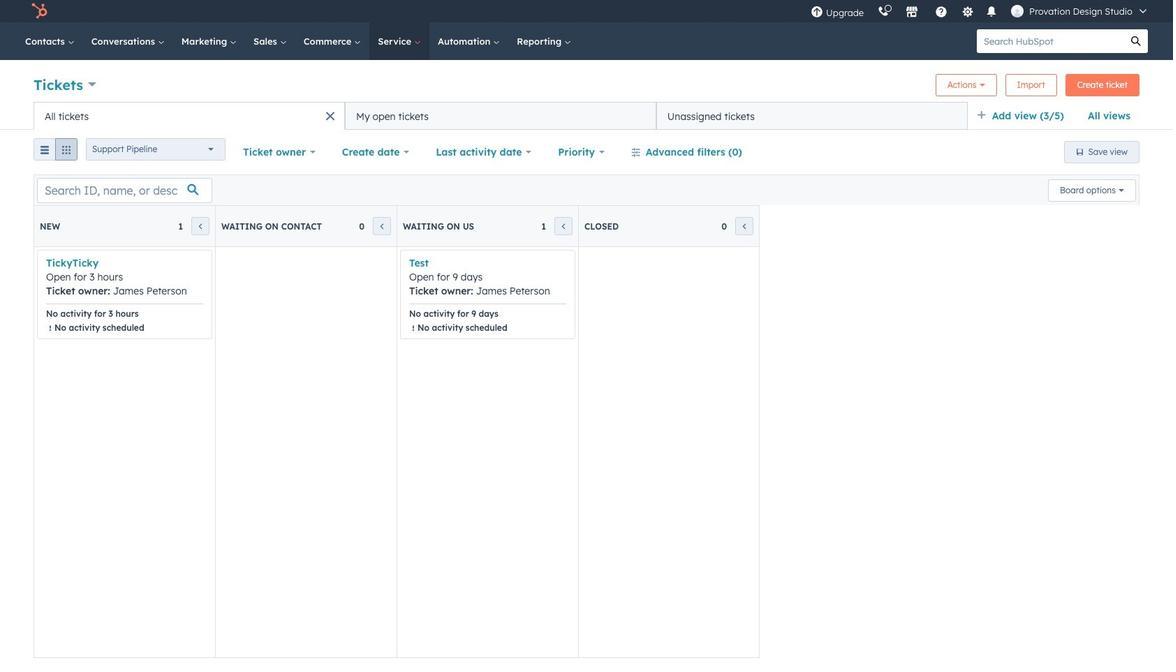 Task type: locate. For each thing, give the bounding box(es) containing it.
menu
[[804, 0, 1157, 22]]

james peterson image
[[1011, 5, 1024, 17]]

banner
[[34, 70, 1140, 102]]

group
[[34, 138, 78, 166]]



Task type: vqa. For each thing, say whether or not it's contained in the screenshot.
Data Management element
no



Task type: describe. For each thing, give the bounding box(es) containing it.
Search ID, name, or description search field
[[37, 178, 212, 203]]

marketplaces image
[[906, 6, 919, 19]]

Search HubSpot search field
[[977, 29, 1125, 53]]



